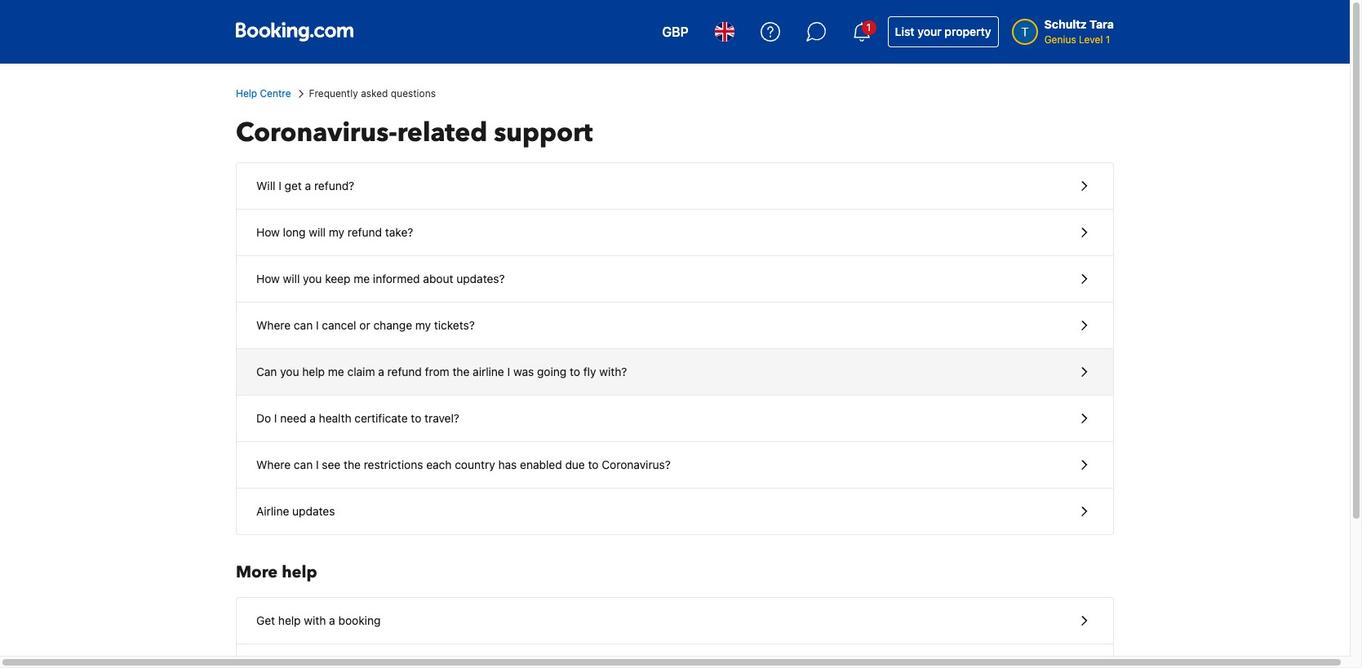 Task type: vqa. For each thing, say whether or not it's contained in the screenshot.
Tab List
no



Task type: locate. For each thing, give the bounding box(es) containing it.
1 vertical spatial refund
[[388, 365, 422, 379]]

2 where from the top
[[256, 458, 291, 472]]

1 vertical spatial to
[[411, 412, 422, 425]]

0 horizontal spatial to
[[411, 412, 422, 425]]

will inside how long will my refund take? button
[[309, 225, 326, 239]]

informed
[[373, 272, 420, 286]]

about
[[423, 272, 454, 286]]

refund
[[348, 225, 382, 239], [388, 365, 422, 379]]

0 vertical spatial how
[[256, 225, 280, 239]]

can inside where can i see the restrictions each country has enabled due to coronavirus? button
[[294, 458, 313, 472]]

a for refund?
[[305, 179, 311, 193]]

more help
[[236, 562, 317, 584]]

0 vertical spatial the
[[453, 365, 470, 379]]

can for see
[[294, 458, 313, 472]]

1 horizontal spatial 1
[[1106, 33, 1111, 46]]

has
[[499, 458, 517, 472]]

will
[[309, 225, 326, 239], [283, 272, 300, 286]]

2 vertical spatial to
[[588, 458, 599, 472]]

updates
[[292, 505, 335, 519]]

will
[[256, 179, 276, 193]]

me left claim
[[328, 365, 344, 379]]

help right get in the bottom left of the page
[[278, 614, 301, 628]]

1 vertical spatial my
[[416, 318, 431, 332]]

where
[[256, 318, 291, 332], [256, 458, 291, 472]]

where can i see the restrictions each country has enabled due to coronavirus?
[[256, 458, 671, 472]]

how left the keep
[[256, 272, 280, 286]]

0 vertical spatial where
[[256, 318, 291, 332]]

the right see
[[344, 458, 361, 472]]

1 vertical spatial you
[[280, 365, 299, 379]]

help
[[302, 365, 325, 379], [282, 562, 317, 584], [278, 614, 301, 628]]

0 vertical spatial my
[[329, 225, 345, 239]]

can
[[256, 365, 277, 379]]

0 horizontal spatial me
[[328, 365, 344, 379]]

schultz tara genius level 1
[[1045, 17, 1115, 46]]

a right need
[[310, 412, 316, 425]]

0 horizontal spatial refund
[[348, 225, 382, 239]]

see
[[322, 458, 341, 472]]

refund left from
[[388, 365, 422, 379]]

2 can from the top
[[294, 458, 313, 472]]

where up can
[[256, 318, 291, 332]]

you left the keep
[[303, 272, 322, 286]]

0 horizontal spatial 1
[[867, 21, 872, 33]]

1 down tara
[[1106, 33, 1111, 46]]

can you help me claim a refund from the airline i was going to fly with?
[[256, 365, 627, 379]]

me right the keep
[[354, 272, 370, 286]]

my right "long"
[[329, 225, 345, 239]]

gbp
[[663, 24, 689, 39]]

will right "long"
[[309, 225, 326, 239]]

i left cancel
[[316, 318, 319, 332]]

the
[[453, 365, 470, 379], [344, 458, 361, 472]]

fly
[[584, 365, 597, 379]]

asked
[[361, 87, 388, 100]]

1 where from the top
[[256, 318, 291, 332]]

0 vertical spatial refund
[[348, 225, 382, 239]]

refund inside button
[[388, 365, 422, 379]]

list
[[896, 24, 915, 38]]

2 how from the top
[[256, 272, 280, 286]]

where can i cancel or change my tickets?
[[256, 318, 475, 332]]

change
[[374, 318, 412, 332]]

0 vertical spatial will
[[309, 225, 326, 239]]

where up airline
[[256, 458, 291, 472]]

to inside 'button'
[[411, 412, 422, 425]]

centre
[[260, 87, 291, 100]]

1 vertical spatial the
[[344, 458, 361, 472]]

me
[[354, 272, 370, 286], [328, 365, 344, 379]]

my inside how long will my refund take? button
[[329, 225, 345, 239]]

airline
[[256, 505, 289, 519]]

to left travel?
[[411, 412, 422, 425]]

1 vertical spatial me
[[328, 365, 344, 379]]

where inside button
[[256, 458, 291, 472]]

list your property link
[[888, 16, 999, 47]]

to right due
[[588, 458, 599, 472]]

support
[[494, 115, 593, 151]]

1 can from the top
[[294, 318, 313, 332]]

a right get
[[305, 179, 311, 193]]

0 horizontal spatial will
[[283, 272, 300, 286]]

a inside 'button'
[[310, 412, 316, 425]]

a
[[305, 179, 311, 193], [378, 365, 385, 379], [310, 412, 316, 425], [329, 614, 335, 628]]

will left the keep
[[283, 272, 300, 286]]

1 inside schultz tara genius level 1
[[1106, 33, 1111, 46]]

claim
[[347, 365, 375, 379]]

how
[[256, 225, 280, 239], [256, 272, 280, 286]]

1
[[867, 21, 872, 33], [1106, 33, 1111, 46]]

me inside button
[[328, 365, 344, 379]]

1 vertical spatial how
[[256, 272, 280, 286]]

how for how will you keep me informed about updates?
[[256, 272, 280, 286]]

1 horizontal spatial refund
[[388, 365, 422, 379]]

the right from
[[453, 365, 470, 379]]

refund left take?
[[348, 225, 382, 239]]

you right can
[[280, 365, 299, 379]]

0 horizontal spatial you
[[280, 365, 299, 379]]

a right with
[[329, 614, 335, 628]]

1 horizontal spatial will
[[309, 225, 326, 239]]

a for health
[[310, 412, 316, 425]]

my
[[329, 225, 345, 239], [416, 318, 431, 332]]

0 vertical spatial me
[[354, 272, 370, 286]]

country
[[455, 458, 495, 472]]

1 vertical spatial help
[[282, 562, 317, 584]]

can inside where can i cancel or change my tickets? "button"
[[294, 318, 313, 332]]

to
[[570, 365, 581, 379], [411, 412, 422, 425], [588, 458, 599, 472]]

1 horizontal spatial you
[[303, 272, 322, 286]]

i right do on the bottom of page
[[274, 412, 277, 425]]

can left see
[[294, 458, 313, 472]]

help right more
[[282, 562, 317, 584]]

2 vertical spatial help
[[278, 614, 301, 628]]

where for where can i see the restrictions each country has enabled due to coronavirus?
[[256, 458, 291, 472]]

1 how from the top
[[256, 225, 280, 239]]

you
[[303, 272, 322, 286], [280, 365, 299, 379]]

from
[[425, 365, 450, 379]]

airline
[[473, 365, 505, 379]]

your
[[918, 24, 942, 38]]

1 horizontal spatial my
[[416, 318, 431, 332]]

1 vertical spatial will
[[283, 272, 300, 286]]

where for where can i cancel or change my tickets?
[[256, 318, 291, 332]]

1 vertical spatial where
[[256, 458, 291, 472]]

1 vertical spatial can
[[294, 458, 313, 472]]

get help with a booking
[[256, 614, 381, 628]]

0 vertical spatial you
[[303, 272, 322, 286]]

help right can
[[302, 365, 325, 379]]

how will you keep me informed about updates? button
[[237, 256, 1114, 303]]

can left cancel
[[294, 318, 313, 332]]

i
[[279, 179, 282, 193], [316, 318, 319, 332], [508, 365, 511, 379], [274, 412, 277, 425], [316, 458, 319, 472]]

where inside "button"
[[256, 318, 291, 332]]

1 horizontal spatial to
[[570, 365, 581, 379]]

0 horizontal spatial my
[[329, 225, 345, 239]]

enabled
[[520, 458, 562, 472]]

how left "long"
[[256, 225, 280, 239]]

1 horizontal spatial me
[[354, 272, 370, 286]]

1 left list
[[867, 21, 872, 33]]

0 vertical spatial can
[[294, 318, 313, 332]]

or
[[360, 318, 370, 332]]

my right change at left
[[416, 318, 431, 332]]

due
[[565, 458, 585, 472]]

a for booking
[[329, 614, 335, 628]]

can
[[294, 318, 313, 332], [294, 458, 313, 472]]

to left fly
[[570, 365, 581, 379]]



Task type: describe. For each thing, give the bounding box(es) containing it.
travel?
[[425, 412, 460, 425]]

do i need a health certificate to travel?
[[256, 412, 460, 425]]

can you help me claim a refund from the airline i was going to fly with? button
[[237, 350, 1114, 396]]

was
[[514, 365, 534, 379]]

2 horizontal spatial to
[[588, 458, 599, 472]]

refund inside button
[[348, 225, 382, 239]]

coronavirus-related support
[[236, 115, 593, 151]]

frequently asked questions
[[309, 87, 436, 100]]

where can i cancel or change my tickets? button
[[237, 303, 1114, 350]]

1 inside button
[[867, 21, 872, 33]]

will i get a refund?
[[256, 179, 355, 193]]

get help with a booking button
[[237, 599, 1114, 645]]

i left the was
[[508, 365, 511, 379]]

you inside how will you keep me informed about updates? button
[[303, 272, 322, 286]]

a right claim
[[378, 365, 385, 379]]

certificate
[[355, 412, 408, 425]]

related
[[397, 115, 488, 151]]

0 vertical spatial help
[[302, 365, 325, 379]]

my inside where can i cancel or change my tickets? "button"
[[416, 318, 431, 332]]

gbp button
[[653, 12, 699, 51]]

booking.com online hotel reservations image
[[236, 22, 354, 42]]

going
[[537, 365, 567, 379]]

keep
[[325, 272, 351, 286]]

health
[[319, 412, 352, 425]]

with?
[[600, 365, 627, 379]]

refund?
[[314, 179, 355, 193]]

1 button
[[842, 12, 882, 51]]

0 vertical spatial to
[[570, 365, 581, 379]]

more
[[236, 562, 278, 584]]

0 horizontal spatial the
[[344, 458, 361, 472]]

me inside button
[[354, 272, 370, 286]]

property
[[945, 24, 992, 38]]

i left get
[[279, 179, 282, 193]]

long
[[283, 225, 306, 239]]

you inside can you help me claim a refund from the airline i was going to fly with? button
[[280, 365, 299, 379]]

help for get help with a booking
[[278, 614, 301, 628]]

each
[[426, 458, 452, 472]]

coronavirus?
[[602, 458, 671, 472]]

will i get a refund? button
[[237, 163, 1114, 210]]

i inside "button"
[[316, 318, 319, 332]]

help centre button
[[236, 87, 291, 101]]

coronavirus-
[[236, 115, 397, 151]]

questions
[[391, 87, 436, 100]]

i left see
[[316, 458, 319, 472]]

cancel
[[322, 318, 357, 332]]

airline updates button
[[237, 489, 1114, 535]]

how will you keep me informed about updates?
[[256, 272, 505, 286]]

get
[[285, 179, 302, 193]]

how long will my refund take? button
[[237, 210, 1114, 256]]

do i need a health certificate to travel? button
[[237, 396, 1114, 443]]

with
[[304, 614, 326, 628]]

airline updates
[[256, 505, 335, 519]]

how long will my refund take?
[[256, 225, 413, 239]]

schultz
[[1045, 17, 1088, 31]]

updates?
[[457, 272, 505, 286]]

tickets?
[[434, 318, 475, 332]]

tara
[[1090, 17, 1115, 31]]

booking
[[339, 614, 381, 628]]

help
[[236, 87, 257, 100]]

help centre
[[236, 87, 291, 100]]

i inside 'button'
[[274, 412, 277, 425]]

list your property
[[896, 24, 992, 38]]

1 horizontal spatial the
[[453, 365, 470, 379]]

need
[[280, 412, 307, 425]]

help for more help
[[282, 562, 317, 584]]

frequently
[[309, 87, 358, 100]]

take?
[[385, 225, 413, 239]]

restrictions
[[364, 458, 423, 472]]

will inside how will you keep me informed about updates? button
[[283, 272, 300, 286]]

where can i see the restrictions each country has enabled due to coronavirus? button
[[237, 443, 1114, 489]]

get
[[256, 614, 275, 628]]

do
[[256, 412, 271, 425]]

how for how long will my refund take?
[[256, 225, 280, 239]]

level
[[1080, 33, 1104, 46]]

can for cancel
[[294, 318, 313, 332]]

genius
[[1045, 33, 1077, 46]]



